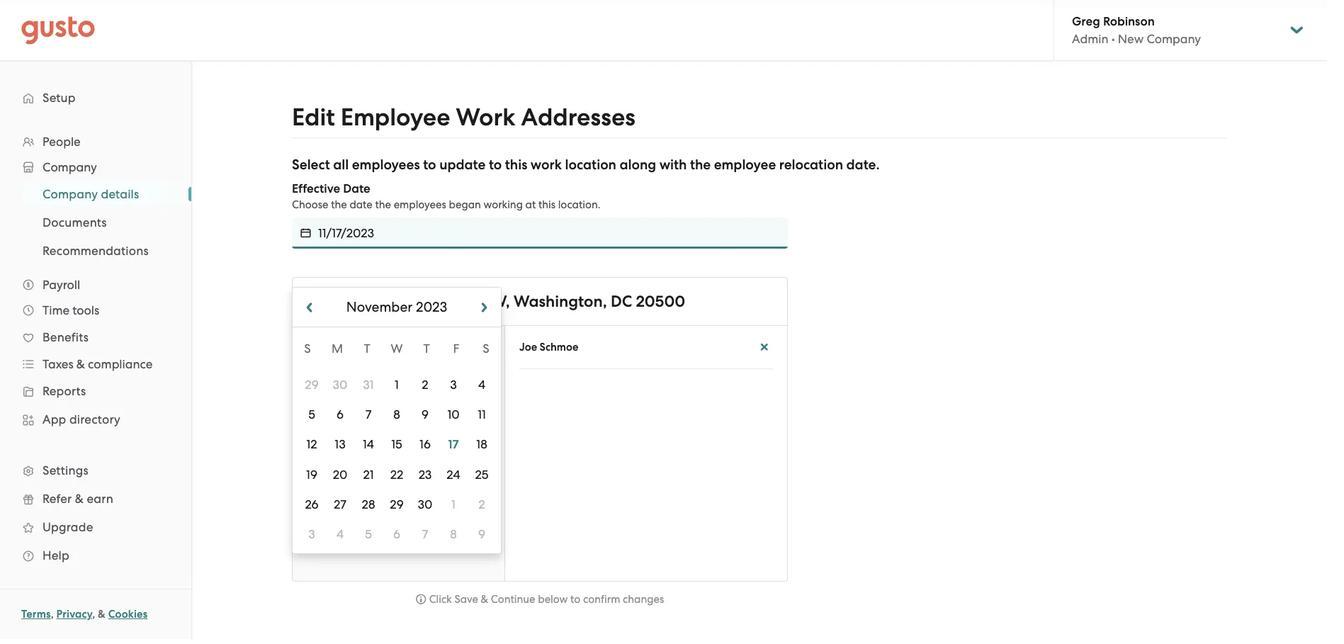 Task type: vqa. For each thing, say whether or not it's contained in the screenshot.


Task type: describe. For each thing, give the bounding box(es) containing it.
employee
[[714, 157, 776, 173]]

november 2023 button
[[326, 288, 468, 327]]

23 button
[[411, 461, 439, 489]]

18
[[476, 437, 487, 451]]

1 horizontal spatial 30 button
[[411, 490, 439, 519]]

washington,
[[514, 292, 607, 311]]

time tools
[[43, 303, 99, 318]]

1 vertical spatial 1 button
[[439, 490, 468, 519]]

0 horizontal spatial 7 button
[[354, 400, 383, 429]]

17 button
[[439, 431, 468, 459]]

0 vertical spatial 30 button
[[326, 371, 354, 399]]

people inside dropdown button
[[43, 135, 81, 149]]

21
[[363, 468, 374, 482]]

25 button
[[468, 461, 496, 489]]

5 for topmost 5 button
[[308, 408, 315, 422]]

0 vertical spatial 2
[[422, 378, 429, 392]]

company details
[[43, 187, 139, 201]]

directory
[[69, 412, 121, 427]]

admin
[[1072, 32, 1109, 46]]

help link
[[14, 543, 177, 568]]

reports link
[[14, 378, 177, 404]]

company for company details
[[43, 187, 98, 201]]

0 vertical spatial 4 button
[[468, 371, 496, 399]]

31 button
[[354, 371, 383, 399]]

recommendations
[[43, 244, 149, 258]]

2 s from the left
[[483, 342, 489, 356]]

joe
[[519, 341, 537, 354]]

update
[[439, 157, 486, 173]]

5 for the rightmost 5 button
[[365, 527, 372, 541]]

27 button
[[326, 490, 354, 519]]

28
[[362, 498, 375, 512]]

to for to
[[489, 157, 502, 173]]

list containing company details
[[0, 180, 191, 265]]

gusto navigation element
[[0, 61, 191, 592]]

home image
[[21, 16, 95, 44]]

12
[[306, 437, 317, 451]]

12 button
[[298, 430, 326, 459]]

3 for the bottommost 3 button
[[308, 527, 315, 541]]

dc
[[611, 292, 632, 311]]

taxes & compliance
[[43, 357, 153, 371]]

select
[[292, 157, 330, 173]]

2 , from the left
[[92, 608, 95, 621]]

taxes & compliance button
[[14, 352, 177, 377]]

10
[[447, 408, 460, 422]]

robinson
[[1103, 14, 1155, 29]]

confirm
[[583, 593, 620, 606]]

app directory link
[[14, 407, 177, 432]]

2023
[[416, 299, 447, 315]]

13 button
[[326, 430, 354, 459]]

1 horizontal spatial 7 button
[[411, 520, 439, 549]]

compliance
[[88, 357, 153, 371]]

company for company
[[43, 160, 97, 174]]

20
[[333, 468, 348, 482]]

w
[[391, 342, 403, 356]]

7 for the leftmost 7 button
[[365, 408, 372, 422]]

1600 pennsylvania ave nw, washington, dc 20500
[[307, 292, 685, 311]]

1 horizontal spatial 29
[[390, 498, 404, 512]]

payroll
[[43, 278, 80, 292]]

documents
[[43, 215, 107, 230]]

earn
[[87, 492, 113, 506]]

month  2023-11 element
[[297, 370, 497, 549]]

•
[[1112, 32, 1115, 46]]

nw,
[[479, 292, 510, 311]]

20500
[[636, 292, 685, 311]]

terms
[[21, 608, 51, 621]]

november 2023
[[346, 299, 447, 315]]

 button
[[293, 288, 326, 327]]

11 button
[[468, 400, 496, 429]]

this inside effective date choose the date the employees began working at this location.
[[539, 198, 556, 211]]

privacy link
[[56, 608, 92, 621]]

0 vertical spatial 30
[[333, 378, 348, 392]]

cookies button
[[108, 606, 148, 623]]

1 horizontal spatial 2
[[479, 498, 485, 512]]

3 for the rightmost 3 button
[[450, 378, 457, 392]]

1 horizontal spatial 6
[[393, 527, 400, 541]]

benefits link
[[14, 325, 177, 350]]

help
[[43, 549, 69, 563]]

24 button
[[439, 461, 468, 489]]

began
[[449, 198, 481, 211]]

employee
[[341, 103, 450, 132]]

1 t from the left
[[364, 342, 370, 356]]

calendar outline image
[[300, 226, 311, 240]]

time tools button
[[14, 298, 177, 323]]

refer & earn
[[43, 492, 113, 506]]

1 vertical spatial 3 button
[[298, 520, 326, 549]]

employees inside effective date choose the date the employees began working at this location.
[[394, 198, 446, 211]]

0 vertical spatial 5 button
[[298, 400, 326, 429]]

1 vertical spatial 4 button
[[326, 520, 354, 549]]

23
[[419, 468, 432, 482]]

17
[[448, 437, 459, 452]]

14 button
[[354, 430, 383, 459]]

greg robinson admin • new company
[[1072, 14, 1201, 46]]

documents link
[[26, 210, 177, 235]]

company inside greg robinson admin • new company
[[1147, 32, 1201, 46]]

location
[[565, 157, 617, 173]]

with
[[660, 157, 687, 173]]

taxes
[[43, 357, 73, 371]]

25
[[475, 468, 489, 482]]

terms , privacy , & cookies
[[21, 608, 148, 621]]

ave
[[448, 292, 475, 311]]

1 for bottommost the '1' button
[[452, 498, 456, 512]]

reports
[[43, 384, 86, 398]]

location.
[[558, 198, 601, 211]]

to for continue
[[571, 593, 581, 606]]

8 for 8 'button' to the left
[[394, 408, 400, 422]]

people button
[[14, 129, 177, 154]]

10 button
[[439, 400, 468, 429]]



Task type: locate. For each thing, give the bounding box(es) containing it.
employees left began
[[394, 198, 446, 211]]

0 horizontal spatial 9 button
[[411, 400, 439, 429]]

6 button down "28" button
[[383, 520, 411, 549]]

7 button down 23 button
[[411, 520, 439, 549]]

,
[[51, 608, 54, 621], [92, 608, 95, 621]]

greg
[[1072, 14, 1100, 29]]

1 horizontal spatial people
[[307, 345, 350, 361]]

0 vertical spatial 3
[[450, 378, 457, 392]]

0 horizontal spatial 4 button
[[326, 520, 354, 549]]

2 button up "10" button at the bottom of page
[[411, 371, 439, 399]]

1 horizontal spatial ,
[[92, 608, 95, 621]]

privacy
[[56, 608, 92, 621]]

1 horizontal spatial 1
[[452, 498, 456, 512]]

company up company details
[[43, 160, 97, 174]]

1 vertical spatial 2 button
[[468, 490, 496, 519]]

1 horizontal spatial 3
[[450, 378, 457, 392]]

21 button
[[354, 461, 383, 489]]

0 vertical spatial 4
[[478, 378, 486, 392]]

1 vertical spatial employees
[[394, 198, 446, 211]]

1 horizontal spatial 9
[[478, 527, 485, 541]]

5
[[308, 408, 315, 422], [365, 527, 372, 541]]

1 vertical spatial 9 button
[[468, 520, 496, 549]]

9 for the top the 9 button
[[422, 408, 429, 422]]

t right the m
[[364, 342, 370, 356]]

details
[[101, 187, 139, 201]]

1 vertical spatial 9
[[478, 527, 485, 541]]

0 horizontal spatial the
[[331, 198, 347, 211]]

6 button up 13
[[326, 400, 354, 429]]

& inside dropdown button
[[76, 357, 85, 371]]

1 horizontal spatial s
[[483, 342, 489, 356]]

29 left 31
[[305, 378, 319, 392]]

2
[[422, 378, 429, 392], [479, 498, 485, 512]]

the right date
[[375, 198, 391, 211]]

0 vertical spatial 1
[[395, 378, 399, 392]]

0 vertical spatial 29 button
[[298, 371, 326, 399]]

1600
[[307, 292, 343, 311]]

0 horizontal spatial to
[[423, 157, 436, 173]]

0 horizontal spatial 1
[[395, 378, 399, 392]]

30 button down 23 button
[[411, 490, 439, 519]]

3 up 10
[[450, 378, 457, 392]]

1 horizontal spatial 4
[[478, 378, 486, 392]]

28 button
[[354, 490, 383, 519]]

1 right 31 "button"
[[395, 378, 399, 392]]

0 vertical spatial 3 button
[[439, 371, 468, 399]]

save
[[455, 593, 478, 606]]

this left work
[[505, 157, 528, 173]]

0 vertical spatial people
[[43, 135, 81, 149]]

4 button up 11
[[468, 371, 496, 399]]

30 left 31
[[333, 378, 348, 392]]

edit employee work addresses
[[292, 103, 636, 132]]

& right save
[[481, 593, 488, 606]]

the right with
[[690, 157, 711, 173]]

t right w
[[423, 342, 430, 356]]

, left cookies
[[92, 608, 95, 621]]

4 down 27
[[337, 527, 344, 541]]

list
[[0, 129, 191, 570], [0, 180, 191, 265]]

0 vertical spatial 7
[[365, 408, 372, 422]]

2 horizontal spatial to
[[571, 593, 581, 606]]

company inside 'dropdown button'
[[43, 160, 97, 174]]

0 vertical spatial 29
[[305, 378, 319, 392]]

1 vertical spatial this
[[539, 198, 556, 211]]

9 button down 25 'button' on the left
[[468, 520, 496, 549]]

work
[[456, 103, 516, 132]]

continue
[[491, 593, 535, 606]]

8 down search for employee or address 'search field' at left bottom
[[394, 408, 400, 422]]

0 horizontal spatial 2 button
[[411, 371, 439, 399]]

1 for the '1' button to the top
[[395, 378, 399, 392]]

5 button up the 12 "button"
[[298, 400, 326, 429]]

0 horizontal spatial ,
[[51, 608, 54, 621]]

working
[[484, 198, 523, 211]]

2 horizontal spatial the
[[690, 157, 711, 173]]

2 list from the top
[[0, 180, 191, 265]]

1 button down 24 button on the bottom
[[439, 490, 468, 519]]

the
[[690, 157, 711, 173], [331, 198, 347, 211], [375, 198, 391, 211]]

1 vertical spatial 3
[[308, 527, 315, 541]]

2 button down "25"
[[468, 490, 496, 519]]

s
[[304, 342, 311, 356], [483, 342, 489, 356]]

22
[[390, 468, 404, 482]]

15 button
[[383, 430, 411, 459]]

1 list from the top
[[0, 129, 191, 570]]

4 for the top 4 button
[[478, 378, 486, 392]]

& right taxes
[[76, 357, 85, 371]]

s left the m
[[304, 342, 311, 356]]

0 vertical spatial 5
[[308, 408, 315, 422]]

0 vertical spatial 6
[[337, 408, 344, 422]]

joe schmoe
[[519, 341, 579, 354]]

tools
[[72, 303, 99, 318]]

employees
[[352, 157, 420, 173], [394, 198, 446, 211]]

1 horizontal spatial 30
[[418, 498, 433, 512]]

0 vertical spatial 6 button
[[326, 400, 354, 429]]

8 button up 15 button
[[383, 400, 411, 429]]

Search for employee or address search field
[[307, 370, 490, 401]]

1 vertical spatial 7 button
[[411, 520, 439, 549]]

1 horizontal spatial 1 button
[[439, 490, 468, 519]]

recommendations link
[[26, 238, 177, 264]]

8 down 24
[[450, 527, 457, 541]]

4 button down 27 button
[[326, 520, 354, 549]]

7 button down 31 "button"
[[354, 400, 383, 429]]

3
[[450, 378, 457, 392], [308, 527, 315, 541]]

below
[[538, 593, 568, 606]]

0 vertical spatial 9 button
[[411, 400, 439, 429]]

0 horizontal spatial 3
[[308, 527, 315, 541]]

1 horizontal spatial 8 button
[[439, 520, 468, 549]]

29 right "28" button
[[390, 498, 404, 512]]

company details link
[[26, 181, 177, 207]]

8 button down 24 button on the bottom
[[439, 520, 468, 549]]

effective
[[292, 181, 340, 196]]

1 horizontal spatial to
[[489, 157, 502, 173]]

0 vertical spatial 8
[[394, 408, 400, 422]]

1 , from the left
[[51, 608, 54, 621]]

30 button
[[326, 371, 354, 399], [411, 490, 439, 519]]

7 button
[[354, 400, 383, 429], [411, 520, 439, 549]]

0 horizontal spatial this
[[505, 157, 528, 173]]

pennsylvania
[[347, 292, 444, 311]]

9 button
[[411, 400, 439, 429], [468, 520, 496, 549]]

this right the at
[[539, 198, 556, 211]]

0 vertical spatial 8 button
[[383, 400, 411, 429]]

0 vertical spatial 7 button
[[354, 400, 383, 429]]

settings link
[[14, 458, 177, 483]]

edit
[[292, 103, 335, 132]]

Effective Date field
[[318, 218, 788, 249]]

company up documents
[[43, 187, 98, 201]]

7 down 31
[[365, 408, 372, 422]]

date.
[[847, 157, 880, 173]]

0 vertical spatial this
[[505, 157, 528, 173]]

6 button
[[326, 400, 354, 429], [383, 520, 411, 549]]

1 horizontal spatial 4 button
[[468, 371, 496, 399]]

1 horizontal spatial 6 button
[[383, 520, 411, 549]]

to left update
[[423, 157, 436, 173]]

4 for the bottommost 4 button
[[337, 527, 344, 541]]

24
[[447, 468, 460, 482]]

people down  button
[[307, 345, 350, 361]]

5 up 12
[[308, 408, 315, 422]]

0 horizontal spatial 4
[[337, 527, 344, 541]]

x image
[[759, 341, 770, 354]]

& left earn
[[75, 492, 84, 506]]

to right below at left
[[571, 593, 581, 606]]

, left the privacy "link"
[[51, 608, 54, 621]]

4 up 11
[[478, 378, 486, 392]]

1 vertical spatial 5
[[365, 527, 372, 541]]

new
[[1118, 32, 1144, 46]]

click save & continue below to confirm changes
[[429, 593, 664, 606]]

1 vertical spatial 2
[[479, 498, 485, 512]]

terms link
[[21, 608, 51, 621]]

1 vertical spatial company
[[43, 160, 97, 174]]

1 horizontal spatial 8
[[450, 527, 457, 541]]

8 button
[[383, 400, 411, 429], [439, 520, 468, 549]]

people
[[43, 135, 81, 149], [307, 345, 350, 361]]

18 button
[[468, 430, 496, 459]]

2 t from the left
[[423, 342, 430, 356]]

0 horizontal spatial 1 button
[[383, 371, 411, 399]]

setup link
[[14, 85, 177, 111]]

date
[[350, 198, 373, 211]]

& left cookies
[[98, 608, 106, 621]]

1 horizontal spatial 2 button
[[468, 490, 496, 519]]

7 down 23 on the bottom left
[[422, 527, 428, 541]]

select all employees to update to this work location along with the employee relocation date.
[[292, 157, 880, 173]]

19
[[306, 468, 317, 482]]

29 button
[[298, 371, 326, 399], [383, 490, 411, 519]]

0 vertical spatial 1 button
[[383, 371, 411, 399]]

&
[[76, 357, 85, 371], [75, 492, 84, 506], [481, 593, 488, 606], [98, 608, 106, 621]]

8 for right 8 'button'
[[450, 527, 457, 541]]

0 horizontal spatial 5 button
[[298, 400, 326, 429]]

5 down "28" button
[[365, 527, 372, 541]]

0 vertical spatial employees
[[352, 157, 420, 173]]

6 down "22"
[[393, 527, 400, 541]]


[[303, 301, 316, 314]]

addresses
[[521, 103, 636, 132]]

7 for right 7 button
[[422, 527, 428, 541]]

upgrade link
[[14, 515, 177, 540]]

20 button
[[326, 461, 354, 489]]

app directory
[[43, 412, 121, 427]]

at
[[526, 198, 536, 211]]

0 horizontal spatial 30 button
[[326, 371, 354, 399]]

0 horizontal spatial 7
[[365, 408, 372, 422]]

company right new
[[1147, 32, 1201, 46]]

1 horizontal spatial 3 button
[[439, 371, 468, 399]]

1 horizontal spatial 5 button
[[354, 520, 383, 549]]

0 horizontal spatial people
[[43, 135, 81, 149]]

1 vertical spatial 29 button
[[383, 490, 411, 519]]

3 button up 10
[[439, 371, 468, 399]]

1 vertical spatial 7
[[422, 527, 428, 541]]

9 button left 10
[[411, 400, 439, 429]]

0 horizontal spatial 29
[[305, 378, 319, 392]]

9 left "10" button at the bottom of page
[[422, 408, 429, 422]]

1 horizontal spatial 29 button
[[383, 490, 411, 519]]

people up company 'dropdown button'
[[43, 135, 81, 149]]

11
[[478, 408, 486, 422]]

list containing people
[[0, 129, 191, 570]]


[[478, 301, 491, 314]]

2 vertical spatial company
[[43, 187, 98, 201]]

9 for rightmost the 9 button
[[478, 527, 485, 541]]

1 vertical spatial people
[[307, 345, 350, 361]]

to right update
[[489, 157, 502, 173]]

1 horizontal spatial the
[[375, 198, 391, 211]]

choose
[[292, 198, 328, 211]]

27
[[334, 498, 347, 512]]

1 vertical spatial 29
[[390, 498, 404, 512]]

employees up date
[[352, 157, 420, 173]]

3 button down the 26
[[298, 520, 326, 549]]

0 horizontal spatial s
[[304, 342, 311, 356]]

26 button
[[298, 490, 326, 519]]

circle info image
[[416, 593, 426, 606]]

1 vertical spatial 8 button
[[439, 520, 468, 549]]

0 vertical spatial 9
[[422, 408, 429, 422]]

0 horizontal spatial 8
[[394, 408, 400, 422]]

13
[[335, 437, 346, 451]]

along
[[620, 157, 656, 173]]

to
[[423, 157, 436, 173], [489, 157, 502, 173], [571, 593, 581, 606]]

0 horizontal spatial 29 button
[[298, 371, 326, 399]]

8
[[394, 408, 400, 422], [450, 527, 457, 541]]

1 s from the left
[[304, 342, 311, 356]]

1 horizontal spatial 9 button
[[468, 520, 496, 549]]

3 down the 26
[[308, 527, 315, 541]]

f
[[453, 342, 460, 356]]

29 button left 31
[[298, 371, 326, 399]]

19 button
[[298, 461, 326, 489]]

1 button right 31
[[383, 371, 411, 399]]

0 horizontal spatial 30
[[333, 378, 348, 392]]

1 horizontal spatial 7
[[422, 527, 428, 541]]

0 vertical spatial 2 button
[[411, 371, 439, 399]]

0 horizontal spatial 6 button
[[326, 400, 354, 429]]

30 down 23 button
[[418, 498, 433, 512]]

cookies
[[108, 608, 148, 621]]

1 vertical spatial 8
[[450, 527, 457, 541]]

s right 'f'
[[483, 342, 489, 356]]

30 button left 31
[[326, 371, 354, 399]]

setup
[[43, 91, 76, 105]]

9 down 25 'button' on the left
[[478, 527, 485, 541]]

1 vertical spatial 5 button
[[354, 520, 383, 549]]

4 button
[[468, 371, 496, 399], [326, 520, 354, 549]]

the left date
[[331, 198, 347, 211]]

6 up 13 button
[[337, 408, 344, 422]]

schmoe
[[540, 341, 579, 354]]

0 horizontal spatial 9
[[422, 408, 429, 422]]

1 horizontal spatial 5
[[365, 527, 372, 541]]

1 down 24
[[452, 498, 456, 512]]

0 horizontal spatial 8 button
[[383, 400, 411, 429]]

29 button right 28
[[383, 490, 411, 519]]

0 vertical spatial company
[[1147, 32, 1201, 46]]

1 vertical spatial 4
[[337, 527, 344, 541]]

0 horizontal spatial 3 button
[[298, 520, 326, 549]]

1 vertical spatial 30 button
[[411, 490, 439, 519]]

5 button down "28" button
[[354, 520, 383, 549]]

company
[[1147, 32, 1201, 46], [43, 160, 97, 174], [43, 187, 98, 201]]

refer
[[43, 492, 72, 506]]

1 vertical spatial 1
[[452, 498, 456, 512]]

0 horizontal spatial 6
[[337, 408, 344, 422]]



